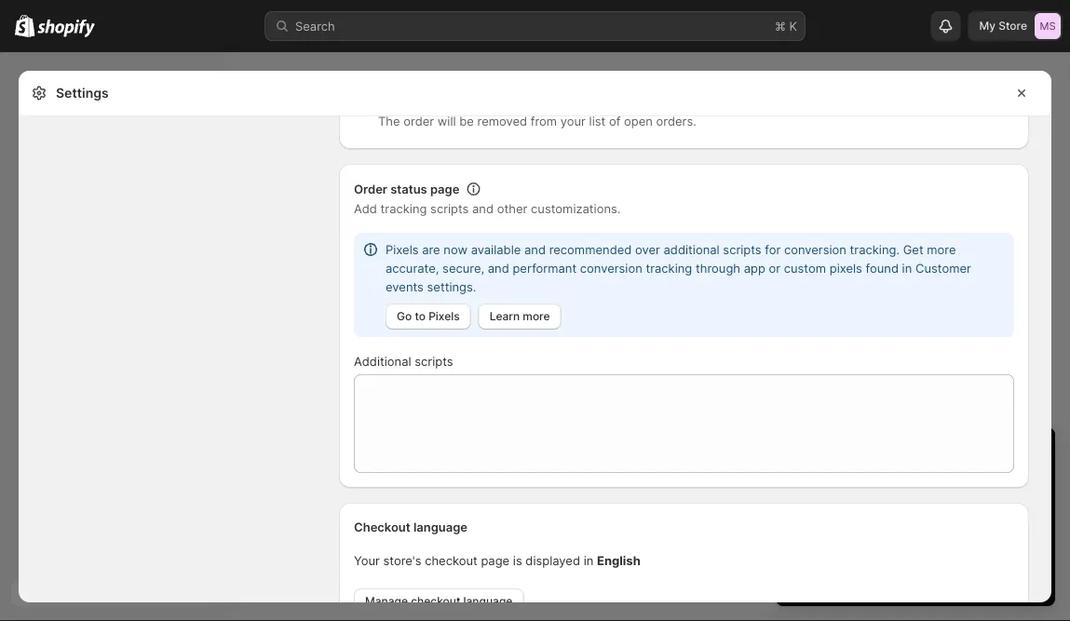 Task type: locate. For each thing, give the bounding box(es) containing it.
your
[[561, 114, 586, 128], [1007, 515, 1032, 530]]

1 vertical spatial more
[[523, 310, 550, 323]]

0 vertical spatial for
[[765, 242, 781, 257]]

1 vertical spatial conversion
[[580, 261, 643, 275]]

and left the other
[[472, 201, 494, 216]]

for inside pixels are now available and recommended over additional scripts for conversion tracking. get more accurate, secure, and performant conversion tracking through app or custom pixels found in customer events settings.
[[765, 242, 781, 257]]

to down $1/month
[[930, 515, 941, 530]]

1 vertical spatial your
[[1007, 515, 1032, 530]]

in left the english
[[584, 554, 594, 568]]

scripts up now
[[431, 201, 469, 216]]

0 horizontal spatial more
[[523, 310, 550, 323]]

get
[[904, 242, 924, 257]]

my store image
[[1035, 13, 1061, 39]]

0 horizontal spatial conversion
[[580, 261, 643, 275]]

Additional scripts text field
[[354, 375, 1015, 473]]

2 vertical spatial to
[[930, 515, 941, 530]]

in down get
[[903, 261, 913, 275]]

scripts up the app
[[723, 242, 762, 257]]

manage
[[365, 595, 408, 609]]

additional
[[354, 354, 412, 369]]

language up store's
[[414, 520, 468, 534]]

performant
[[513, 261, 577, 275]]

3 days left in your trial element
[[776, 476, 1056, 607]]

0 vertical spatial conversion
[[785, 242, 847, 257]]

add
[[905, 534, 927, 548]]

order
[[404, 114, 434, 128]]

scripts down go to pixels link
[[415, 354, 453, 369]]

k
[[790, 19, 798, 33]]

pixels down settings.
[[429, 310, 460, 323]]

shopify image
[[37, 19, 95, 38]]

pixels up accurate,
[[386, 242, 419, 257]]

to left a on the bottom right of the page
[[837, 478, 849, 493]]

search
[[295, 19, 335, 33]]

pixels
[[830, 261, 863, 275]]

page
[[431, 182, 460, 196], [481, 554, 510, 568]]

go to pixels link
[[386, 304, 471, 330]]

1 vertical spatial pixels
[[429, 310, 460, 323]]

your inside switch to a paid plan and get: first 3 months for $1/month to customize your online store and add bonus features
[[1007, 515, 1032, 530]]

0 vertical spatial your
[[561, 114, 586, 128]]

conversion down recommended
[[580, 261, 643, 275]]

1 horizontal spatial to
[[837, 478, 849, 493]]

events
[[386, 280, 424, 294]]

is
[[513, 554, 523, 568]]

more
[[927, 242, 957, 257], [523, 310, 550, 323]]

1 vertical spatial tracking
[[646, 261, 693, 275]]

1 horizontal spatial page
[[481, 554, 510, 568]]

app
[[744, 261, 766, 275]]

status
[[391, 182, 428, 196]]

in
[[903, 261, 913, 275], [584, 554, 594, 568]]

1 vertical spatial checkout
[[411, 595, 461, 609]]

for
[[765, 242, 781, 257], [893, 497, 909, 511]]

1 horizontal spatial your
[[1007, 515, 1032, 530]]

customer
[[916, 261, 972, 275]]

dialog
[[1060, 71, 1071, 622]]

add tracking scripts and other customizations.
[[354, 201, 621, 216]]

1 horizontal spatial in
[[903, 261, 913, 275]]

to inside status
[[415, 310, 426, 323]]

language
[[414, 520, 468, 534], [464, 595, 513, 609]]

store's
[[383, 554, 422, 568]]

tracking down over
[[646, 261, 693, 275]]

0 vertical spatial tracking
[[381, 201, 427, 216]]

additional scripts
[[354, 354, 453, 369]]

0 horizontal spatial your
[[561, 114, 586, 128]]

of
[[609, 114, 621, 128]]

language down your store's checkout page is displayed in english
[[464, 595, 513, 609]]

learn more link
[[479, 304, 561, 330]]

or
[[769, 261, 781, 275]]

tracking down "order status page"
[[381, 201, 427, 216]]

your inside settings "dialog"
[[561, 114, 586, 128]]

1 horizontal spatial pixels
[[429, 310, 460, 323]]

scripts
[[431, 201, 469, 216], [723, 242, 762, 257], [415, 354, 453, 369]]

1 vertical spatial to
[[837, 478, 849, 493]]

0 horizontal spatial to
[[415, 310, 426, 323]]

1 horizontal spatial for
[[893, 497, 909, 511]]

1 horizontal spatial tracking
[[646, 261, 693, 275]]

1 vertical spatial scripts
[[723, 242, 762, 257]]

to for go
[[415, 310, 426, 323]]

your
[[354, 554, 380, 568]]

to right go
[[415, 310, 426, 323]]

a
[[852, 478, 859, 493]]

conversion up custom
[[785, 242, 847, 257]]

0 vertical spatial more
[[927, 242, 957, 257]]

conversion
[[785, 242, 847, 257], [580, 261, 643, 275]]

2 horizontal spatial to
[[930, 515, 941, 530]]

pixels are now available and recommended over additional scripts for conversion tracking. get more accurate, secure, and performant conversion tracking through app or custom pixels found in customer events settings.
[[386, 242, 972, 294]]

more up customer
[[927, 242, 957, 257]]

features
[[969, 534, 1016, 548]]

page right status
[[431, 182, 460, 196]]

the order will be removed from your list of open orders.
[[378, 114, 697, 128]]

1 horizontal spatial more
[[927, 242, 957, 257]]

$1/month
[[912, 497, 967, 511]]

0 vertical spatial in
[[903, 261, 913, 275]]

add
[[354, 201, 377, 216]]

page left is
[[481, 554, 510, 568]]

checkout
[[354, 520, 411, 534]]

checkout
[[425, 554, 478, 568], [411, 595, 461, 609]]

more inside learn more "link"
[[523, 310, 550, 323]]

from
[[531, 114, 557, 128]]

your left 'list'
[[561, 114, 586, 128]]

1 vertical spatial in
[[584, 554, 594, 568]]

my store
[[980, 19, 1028, 33]]

0 vertical spatial pixels
[[386, 242, 419, 257]]

0 horizontal spatial for
[[765, 242, 781, 257]]

to
[[415, 310, 426, 323], [837, 478, 849, 493], [930, 515, 941, 530]]

to for switch
[[837, 478, 849, 493]]

settings
[[56, 85, 109, 101]]

0 horizontal spatial in
[[584, 554, 594, 568]]

and up 'performant'
[[525, 242, 546, 257]]

3
[[836, 497, 843, 511]]

0 vertical spatial scripts
[[431, 201, 469, 216]]

for down plan
[[893, 497, 909, 511]]

checkout right manage
[[411, 595, 461, 609]]

customizations.
[[531, 201, 621, 216]]

0 vertical spatial page
[[431, 182, 460, 196]]

0 horizontal spatial pixels
[[386, 242, 419, 257]]

custom
[[784, 261, 827, 275]]

for inside switch to a paid plan and get: first 3 months for $1/month to customize your online store and add bonus features
[[893, 497, 909, 511]]

0 horizontal spatial tracking
[[381, 201, 427, 216]]

shopify image
[[15, 15, 35, 37]]

pixels are now available and recommended over additional scripts for conversion tracking. get more accurate, secure, and performant conversion tracking through app or custom pixels found in customer events settings. status
[[354, 233, 1015, 337]]

1 vertical spatial for
[[893, 497, 909, 511]]

your up features
[[1007, 515, 1032, 530]]

tracking
[[381, 201, 427, 216], [646, 261, 693, 275]]

1 vertical spatial page
[[481, 554, 510, 568]]

store
[[847, 534, 877, 548]]

for up or
[[765, 242, 781, 257]]

other
[[497, 201, 528, 216]]

and
[[472, 201, 494, 216], [525, 242, 546, 257], [488, 261, 510, 275], [918, 478, 939, 493], [880, 534, 902, 548]]

manage checkout language link
[[354, 589, 524, 615]]

more right learn at left
[[523, 310, 550, 323]]

orders.
[[657, 114, 697, 128]]

checkout up manage checkout language
[[425, 554, 478, 568]]

0 vertical spatial to
[[415, 310, 426, 323]]

pixels
[[386, 242, 419, 257], [429, 310, 460, 323]]

get:
[[943, 478, 965, 493]]

bonus
[[930, 534, 965, 548]]

english
[[597, 554, 641, 568]]



Task type: describe. For each thing, give the bounding box(es) containing it.
over
[[636, 242, 661, 257]]

now
[[444, 242, 468, 257]]

settings.
[[427, 280, 477, 294]]

checkout language
[[354, 520, 468, 534]]

customize
[[945, 515, 1003, 530]]

scripts inside pixels are now available and recommended over additional scripts for conversion tracking. get more accurate, secure, and performant conversion tracking through app or custom pixels found in customer events settings.
[[723, 242, 762, 257]]

1 horizontal spatial conversion
[[785, 242, 847, 257]]

store
[[999, 19, 1028, 33]]

order status page
[[354, 182, 460, 196]]

secure,
[[443, 261, 485, 275]]

learn
[[490, 310, 520, 323]]

are
[[422, 242, 440, 257]]

plan
[[890, 478, 914, 493]]

list
[[590, 114, 606, 128]]

tracking.
[[850, 242, 900, 257]]

⌘ k
[[775, 19, 798, 33]]

order
[[354, 182, 388, 196]]

switch
[[795, 478, 834, 493]]

0 horizontal spatial page
[[431, 182, 460, 196]]

recommended
[[549, 242, 632, 257]]

and up $1/month
[[918, 478, 939, 493]]

tracking inside pixels are now available and recommended over additional scripts for conversion tracking. get more accurate, secure, and performant conversion tracking through app or custom pixels found in customer events settings.
[[646, 261, 693, 275]]

and down available
[[488, 261, 510, 275]]

online
[[810, 534, 844, 548]]

go
[[397, 310, 412, 323]]

will
[[438, 114, 456, 128]]

removed
[[478, 114, 528, 128]]

paid
[[862, 478, 887, 493]]

0 vertical spatial checkout
[[425, 554, 478, 568]]

the
[[378, 114, 400, 128]]

accurate,
[[386, 261, 439, 275]]

found
[[866, 261, 899, 275]]

my
[[980, 19, 996, 33]]

months
[[847, 497, 890, 511]]

switch to a paid plan and get: first 3 months for $1/month to customize your online store and add bonus features
[[795, 478, 1032, 548]]

manage checkout language
[[365, 595, 513, 609]]

and left add
[[880, 534, 902, 548]]

pixels inside pixels are now available and recommended over additional scripts for conversion tracking. get more accurate, secure, and performant conversion tracking through app or custom pixels found in customer events settings.
[[386, 242, 419, 257]]

through
[[696, 261, 741, 275]]

go to pixels
[[397, 310, 460, 323]]

additional
[[664, 242, 720, 257]]

in inside pixels are now available and recommended over additional scripts for conversion tracking. get more accurate, secure, and performant conversion tracking through app or custom pixels found in customer events settings.
[[903, 261, 913, 275]]

your store's checkout page is displayed in english
[[354, 554, 641, 568]]

more inside pixels are now available and recommended over additional scripts for conversion tracking. get more accurate, secure, and performant conversion tracking through app or custom pixels found in customer events settings.
[[927, 242, 957, 257]]

available
[[471, 242, 521, 257]]

0 vertical spatial language
[[414, 520, 468, 534]]

1 vertical spatial language
[[464, 595, 513, 609]]

open
[[624, 114, 653, 128]]

first
[[810, 497, 832, 511]]

2 vertical spatial scripts
[[415, 354, 453, 369]]

settings dialog
[[19, 0, 1052, 622]]

⌘
[[775, 19, 786, 33]]

learn more
[[490, 310, 550, 323]]

be
[[460, 114, 474, 128]]

displayed
[[526, 554, 581, 568]]



Task type: vqa. For each thing, say whether or not it's contained in the screenshot.
will
yes



